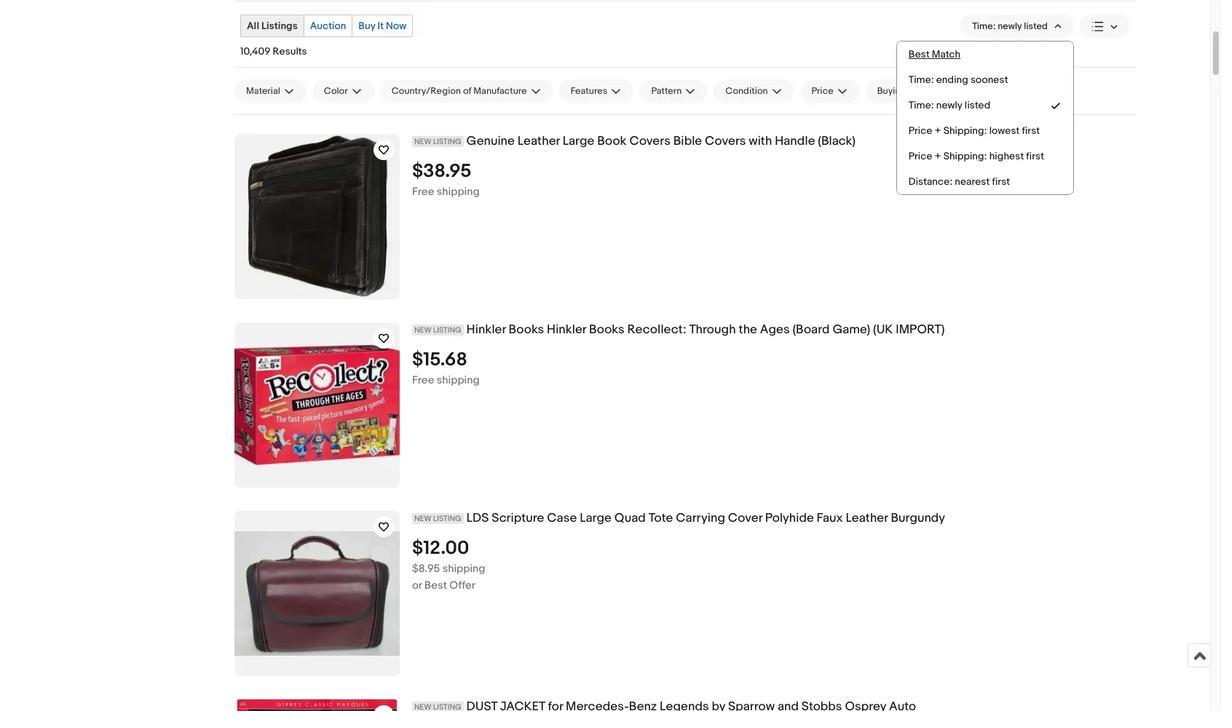 Task type: vqa. For each thing, say whether or not it's contained in the screenshot.
time: newly listed link 'Listed'
yes



Task type: locate. For each thing, give the bounding box(es) containing it.
0 vertical spatial new
[[415, 137, 432, 146]]

first inside "link"
[[1023, 125, 1041, 137]]

buy it now
[[359, 20, 407, 32]]

leather right genuine
[[518, 134, 560, 149]]

free for $15.68
[[412, 374, 435, 387]]

time: inside time: ending soonest link
[[909, 74, 935, 86]]

0 horizontal spatial newly
[[937, 99, 963, 111]]

0 horizontal spatial leather
[[518, 134, 560, 149]]

1 new from the top
[[415, 137, 432, 146]]

soonest
[[971, 74, 1009, 86]]

shipping down $15.68
[[437, 374, 480, 387]]

new inside new listing hinkler books hinkler books recollect: through the ages (board game) (uk import)
[[415, 326, 432, 335]]

time: ending soonest
[[909, 74, 1009, 86]]

1 vertical spatial large
[[580, 511, 612, 526]]

0 horizontal spatial covers
[[630, 134, 671, 149]]

2 new from the top
[[415, 326, 432, 335]]

lds
[[467, 511, 489, 526]]

0 vertical spatial first
[[1023, 125, 1041, 137]]

price up 'distance:' on the top right of page
[[909, 150, 933, 162]]

2 vertical spatial first
[[993, 176, 1011, 188]]

listing for $38.95
[[433, 137, 462, 146]]

0 vertical spatial newly
[[998, 20, 1022, 32]]

distance:
[[909, 176, 953, 188]]

new listing hinkler books hinkler books recollect: through the ages (board game) (uk import)
[[415, 323, 945, 337]]

newly for time: newly listed link at the top of page
[[937, 99, 963, 111]]

first
[[1023, 125, 1041, 137], [1027, 150, 1045, 162], [993, 176, 1011, 188]]

with
[[749, 134, 773, 149]]

0 vertical spatial all
[[247, 20, 259, 32]]

10,409 results
[[240, 45, 307, 58]]

time: newly listed inside dropdown button
[[973, 20, 1048, 32]]

price
[[812, 85, 834, 97], [909, 125, 933, 137], [909, 150, 933, 162]]

0 horizontal spatial books
[[509, 323, 544, 337]]

0 vertical spatial shipping:
[[944, 125, 988, 137]]

results
[[273, 45, 307, 58]]

time: inside dropdown button
[[973, 20, 996, 32]]

first for price + shipping: highest first
[[1027, 150, 1045, 162]]

price button
[[800, 79, 860, 103]]

view: list view image
[[1092, 19, 1119, 34]]

time: down format
[[909, 99, 935, 111]]

buying format button
[[866, 79, 965, 103]]

listed
[[1025, 20, 1048, 32], [965, 99, 991, 111]]

auction link
[[304, 15, 352, 36]]

$8.95
[[412, 562, 440, 576]]

listing up $15.68
[[433, 326, 462, 335]]

large right case
[[580, 511, 612, 526]]

all for all listings
[[247, 20, 259, 32]]

1 shipping: from the top
[[944, 125, 988, 137]]

1 vertical spatial free
[[412, 374, 435, 387]]

highest
[[990, 150, 1025, 162]]

2 vertical spatial shipping
[[443, 562, 486, 576]]

price + shipping: lowest first
[[909, 125, 1041, 137]]

new
[[415, 137, 432, 146], [415, 326, 432, 335], [415, 514, 432, 524]]

covers left the bible
[[630, 134, 671, 149]]

free
[[412, 185, 435, 199], [412, 374, 435, 387]]

new for $38.95
[[415, 137, 432, 146]]

1 vertical spatial new
[[415, 326, 432, 335]]

quad
[[615, 511, 646, 526]]

price inside "link"
[[909, 125, 933, 137]]

first right lowest
[[1023, 125, 1041, 137]]

1 horizontal spatial covers
[[705, 134, 746, 149]]

best left match
[[909, 48, 930, 60]]

0 vertical spatial best
[[909, 48, 930, 60]]

1 vertical spatial +
[[935, 150, 942, 162]]

new listing lds scripture case large quad tote carrying cover polyhide faux leather burgundy
[[415, 511, 946, 526]]

2 shipping: from the top
[[944, 150, 988, 162]]

first down the highest
[[993, 176, 1011, 188]]

1 vertical spatial price
[[909, 125, 933, 137]]

shipping: up price + shipping: highest first
[[944, 125, 988, 137]]

newly down ending
[[937, 99, 963, 111]]

time: for the time: newly listed dropdown button
[[973, 20, 996, 32]]

shipping: inside price + shipping: highest first link
[[944, 150, 988, 162]]

0 vertical spatial shipping
[[437, 185, 480, 199]]

leather
[[518, 134, 560, 149], [846, 511, 889, 526]]

2 free from the top
[[412, 374, 435, 387]]

0 vertical spatial listed
[[1025, 20, 1048, 32]]

best
[[909, 48, 930, 60], [425, 579, 447, 593]]

listing inside new listing hinkler books hinkler books recollect: through the ages (board game) (uk import)
[[433, 326, 462, 335]]

0 horizontal spatial all
[[247, 20, 259, 32]]

newly for the time: newly listed dropdown button
[[998, 20, 1022, 32]]

newly
[[998, 20, 1022, 32], [937, 99, 963, 111]]

1 vertical spatial time: newly listed
[[909, 99, 991, 111]]

time: ending soonest link
[[898, 67, 1074, 93]]

1 vertical spatial listing
[[433, 326, 462, 335]]

best right or
[[425, 579, 447, 593]]

2 vertical spatial new
[[415, 514, 432, 524]]

1 vertical spatial best
[[425, 579, 447, 593]]

1 horizontal spatial all
[[976, 85, 988, 97]]

covers
[[630, 134, 671, 149], [705, 134, 746, 149]]

listing inside the new listing lds scripture case large quad tote carrying cover polyhide faux leather burgundy
[[433, 514, 462, 524]]

listing up $38.95 at the top of the page
[[433, 137, 462, 146]]

1 horizontal spatial newly
[[998, 20, 1022, 32]]

free inside the $38.95 free shipping
[[412, 185, 435, 199]]

time: newly listed down ending
[[909, 99, 991, 111]]

listed up best match link at right top
[[1025, 20, 1048, 32]]

0 vertical spatial +
[[935, 125, 942, 137]]

3 new from the top
[[415, 514, 432, 524]]

1 vertical spatial first
[[1027, 150, 1045, 162]]

buy
[[359, 20, 376, 32]]

$15.68
[[412, 349, 468, 371]]

0 vertical spatial time:
[[973, 20, 996, 32]]

free down $38.95 at the top of the page
[[412, 185, 435, 199]]

2 vertical spatial time:
[[909, 99, 935, 111]]

shipping down $38.95 at the top of the page
[[437, 185, 480, 199]]

leather right faux
[[846, 511, 889, 526]]

1 vertical spatial listed
[[965, 99, 991, 111]]

shipping: up distance: nearest first
[[944, 150, 988, 162]]

2 vertical spatial price
[[909, 150, 933, 162]]

shipping inside $12.00 $8.95 shipping or best offer
[[443, 562, 486, 576]]

+
[[935, 125, 942, 137], [935, 150, 942, 162]]

new up $15.68
[[415, 326, 432, 335]]

material button
[[235, 79, 307, 103]]

1 vertical spatial leather
[[846, 511, 889, 526]]

listing up $12.00
[[433, 514, 462, 524]]

time: for time: ending soonest link
[[909, 74, 935, 86]]

newly up best match link at right top
[[998, 20, 1022, 32]]

time: down best match
[[909, 74, 935, 86]]

all inside button
[[976, 85, 988, 97]]

1 vertical spatial shipping:
[[944, 150, 988, 162]]

listed inside dropdown button
[[1025, 20, 1048, 32]]

0 horizontal spatial hinkler
[[467, 323, 506, 337]]

0 horizontal spatial listed
[[965, 99, 991, 111]]

shipping inside the $38.95 free shipping
[[437, 185, 480, 199]]

listing
[[433, 137, 462, 146], [433, 326, 462, 335], [433, 514, 462, 524]]

1 horizontal spatial books
[[589, 323, 625, 337]]

(black)
[[818, 134, 856, 149]]

1 books from the left
[[509, 323, 544, 337]]

new listing genuine leather large book covers bible covers with handle (black)
[[415, 134, 856, 149]]

3 listing from the top
[[433, 514, 462, 524]]

+ up 'distance:' on the top right of page
[[935, 150, 942, 162]]

1 free from the top
[[412, 185, 435, 199]]

shipping:
[[944, 125, 988, 137], [944, 150, 988, 162]]

time: inside time: newly listed link
[[909, 99, 935, 111]]

hinkler
[[467, 323, 506, 337], [547, 323, 587, 337]]

listing inside new listing genuine leather large book covers bible covers with handle (black)
[[433, 137, 462, 146]]

price down format
[[909, 125, 933, 137]]

shipping: inside the price + shipping: lowest first "link"
[[944, 125, 988, 137]]

1 horizontal spatial leather
[[846, 511, 889, 526]]

2 covers from the left
[[705, 134, 746, 149]]

price + shipping: lowest first link
[[898, 118, 1074, 144]]

listing for $15.68
[[433, 326, 462, 335]]

+ down format
[[935, 125, 942, 137]]

1 horizontal spatial listed
[[1025, 20, 1048, 32]]

all listings
[[247, 20, 298, 32]]

2 vertical spatial listing
[[433, 514, 462, 524]]

1 vertical spatial time:
[[909, 74, 935, 86]]

1 vertical spatial shipping
[[437, 374, 480, 387]]

0 vertical spatial price
[[812, 85, 834, 97]]

time: newly listed up best match link at right top
[[973, 20, 1048, 32]]

free inside the $15.68 free shipping
[[412, 374, 435, 387]]

country/region
[[392, 85, 461, 97]]

free down $15.68
[[412, 374, 435, 387]]

new up $38.95 at the top of the page
[[415, 137, 432, 146]]

0 vertical spatial listing
[[433, 137, 462, 146]]

best match
[[909, 48, 961, 60]]

ages
[[760, 323, 790, 337]]

or
[[412, 579, 422, 593]]

1 horizontal spatial best
[[909, 48, 930, 60]]

2 + from the top
[[935, 150, 942, 162]]

price up "(black)"
[[812, 85, 834, 97]]

1 vertical spatial newly
[[937, 99, 963, 111]]

listings
[[262, 20, 298, 32]]

large left book
[[563, 134, 595, 149]]

price inside 'dropdown button'
[[812, 85, 834, 97]]

1 vertical spatial all
[[976, 85, 988, 97]]

0 horizontal spatial best
[[425, 579, 447, 593]]

listed down all filters
[[965, 99, 991, 111]]

shipping
[[437, 185, 480, 199], [437, 374, 480, 387], [443, 562, 486, 576]]

of
[[463, 85, 472, 97]]

new inside new listing genuine leather large book covers bible covers with handle (black)
[[415, 137, 432, 146]]

new up $12.00
[[415, 514, 432, 524]]

shipping inside the $15.68 free shipping
[[437, 374, 480, 387]]

+ inside "link"
[[935, 125, 942, 137]]

time: newly listed
[[973, 20, 1048, 32], [909, 99, 991, 111]]

0 vertical spatial time: newly listed
[[973, 20, 1048, 32]]

listed for time: newly listed link at the top of page
[[965, 99, 991, 111]]

1 horizontal spatial hinkler
[[547, 323, 587, 337]]

0 vertical spatial leather
[[518, 134, 560, 149]]

time: up best match link at right top
[[973, 20, 996, 32]]

books
[[509, 323, 544, 337], [589, 323, 625, 337]]

1 + from the top
[[935, 125, 942, 137]]

2 listing from the top
[[433, 326, 462, 335]]

features button
[[559, 79, 634, 103]]

all
[[247, 20, 259, 32], [976, 85, 988, 97]]

color button
[[312, 79, 374, 103]]

first right the highest
[[1027, 150, 1045, 162]]

time: newly listed inside time: newly listed link
[[909, 99, 991, 111]]

covers left with on the top right of page
[[705, 134, 746, 149]]

large
[[563, 134, 595, 149], [580, 511, 612, 526]]

newly inside dropdown button
[[998, 20, 1022, 32]]

best inside best match link
[[909, 48, 930, 60]]

+ for price + shipping: lowest first
[[935, 125, 942, 137]]

time:
[[973, 20, 996, 32], [909, 74, 935, 86], [909, 99, 935, 111]]

0 vertical spatial free
[[412, 185, 435, 199]]

shipping up offer
[[443, 562, 486, 576]]

1 listing from the top
[[433, 137, 462, 146]]



Task type: describe. For each thing, give the bounding box(es) containing it.
best match link
[[898, 42, 1074, 67]]

genuine leather large book covers bible covers with handle (black) image
[[241, 134, 393, 299]]

price for price + shipping: highest first
[[909, 150, 933, 162]]

through
[[690, 323, 736, 337]]

all filters
[[976, 85, 1016, 97]]

distance: nearest first link
[[898, 169, 1074, 195]]

pattern button
[[640, 79, 708, 103]]

time: newly listed button
[[961, 15, 1075, 38]]

time: newly listed for the time: newly listed dropdown button
[[973, 20, 1048, 32]]

lowest
[[990, 125, 1020, 137]]

match
[[933, 48, 961, 60]]

$38.95 free shipping
[[412, 160, 480, 199]]

2 books from the left
[[589, 323, 625, 337]]

format
[[909, 85, 939, 97]]

new for $15.68
[[415, 326, 432, 335]]

game)
[[833, 323, 871, 337]]

all for all filters
[[976, 85, 988, 97]]

the
[[739, 323, 758, 337]]

now
[[386, 20, 407, 32]]

ending
[[937, 74, 969, 86]]

bible
[[674, 134, 703, 149]]

country/region of manufacture
[[392, 85, 527, 97]]

time: newly listed for time: newly listed link at the top of page
[[909, 99, 991, 111]]

time: for time: newly listed link at the top of page
[[909, 99, 935, 111]]

genuine
[[467, 134, 515, 149]]

country/region of manufacture button
[[380, 79, 553, 103]]

1 hinkler from the left
[[467, 323, 506, 337]]

case
[[547, 511, 577, 526]]

$12.00 $8.95 shipping or best offer
[[412, 538, 486, 593]]

dust jacket for mercedes-benz legends by sparrow and stobbs osprey auto image
[[238, 700, 397, 712]]

buying format
[[878, 85, 939, 97]]

(board
[[793, 323, 830, 337]]

+ for price + shipping: highest first
[[935, 150, 942, 162]]

listed for the time: newly listed dropdown button
[[1025, 20, 1048, 32]]

$12.00
[[412, 538, 469, 560]]

shipping: for highest
[[944, 150, 988, 162]]

color
[[324, 85, 348, 97]]

hinkler books hinkler books recollect: through the ages (board game) (uk import) image
[[235, 345, 400, 466]]

manufacture
[[474, 85, 527, 97]]

time: newly listed link
[[898, 93, 1074, 118]]

all listings link
[[241, 15, 304, 36]]

nearest
[[955, 176, 990, 188]]

$15.68 free shipping
[[412, 349, 480, 387]]

2 hinkler from the left
[[547, 323, 587, 337]]

price for price
[[812, 85, 834, 97]]

all filters button
[[971, 79, 1021, 103]]

buy it now link
[[353, 15, 413, 36]]

polyhide
[[766, 511, 814, 526]]

scripture
[[492, 511, 545, 526]]

first for price + shipping: lowest first
[[1023, 125, 1041, 137]]

1 covers from the left
[[630, 134, 671, 149]]

handle
[[775, 134, 816, 149]]

lds scripture case large quad tote carrying cover polyhide faux leather burgundy image
[[235, 532, 400, 656]]

price for price + shipping: lowest first
[[909, 125, 933, 137]]

features
[[571, 85, 608, 97]]

book
[[598, 134, 627, 149]]

burgundy
[[891, 511, 946, 526]]

(uk
[[874, 323, 894, 337]]

auction
[[310, 20, 346, 32]]

condition
[[726, 85, 768, 97]]

carrying
[[676, 511, 726, 526]]

distance: nearest first
[[909, 176, 1011, 188]]

recollect:
[[628, 323, 687, 337]]

0 vertical spatial large
[[563, 134, 595, 149]]

tote
[[649, 511, 674, 526]]

faux
[[817, 511, 843, 526]]

$38.95
[[412, 160, 472, 183]]

material
[[246, 85, 280, 97]]

free for $38.95
[[412, 185, 435, 199]]

best inside $12.00 $8.95 shipping or best offer
[[425, 579, 447, 593]]

cover
[[728, 511, 763, 526]]

offer
[[450, 579, 476, 593]]

shipping: for lowest
[[944, 125, 988, 137]]

buying
[[878, 85, 907, 97]]

pattern
[[652, 85, 682, 97]]

new inside the new listing lds scripture case large quad tote carrying cover polyhide faux leather burgundy
[[415, 514, 432, 524]]

10,409
[[240, 45, 271, 58]]

condition button
[[714, 79, 795, 103]]

filters
[[990, 85, 1016, 97]]

it
[[378, 20, 384, 32]]

shipping for $15.68
[[437, 374, 480, 387]]

price + shipping: highest first link
[[898, 144, 1074, 169]]

price + shipping: highest first
[[909, 150, 1045, 162]]

import)
[[896, 323, 945, 337]]

shipping for $38.95
[[437, 185, 480, 199]]



